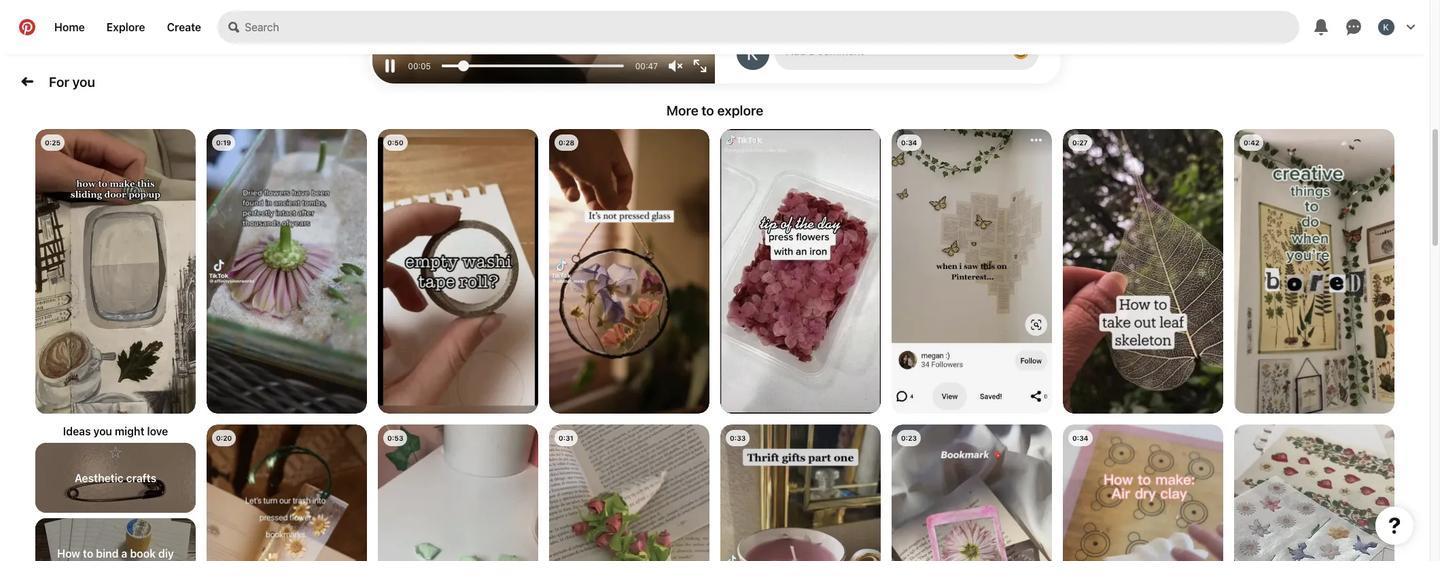 Task type: vqa. For each thing, say whether or not it's contained in the screenshot.
statistics
no



Task type: locate. For each thing, give the bounding box(es) containing it.
to left bind
[[83, 548, 93, 560]]

to inside list
[[83, 548, 93, 560]]

to
[[702, 103, 714, 118], [83, 548, 93, 560]]

this contains an image of: image
[[207, 129, 367, 414], [549, 129, 710, 414], [1234, 425, 1395, 561]]

video progress progress bar
[[442, 61, 624, 71]]

to for how
[[83, 548, 93, 560]]

create link
[[156, 11, 212, 44]]

this contains an image of: paper craft image
[[378, 425, 538, 561]]

this contains an image of: make corner wall🍄  🍄diy & craft✨🎨love sick❤️ image
[[892, 129, 1052, 414]]

1 vertical spatial you
[[93, 426, 112, 438]]

😃 button
[[775, 35, 1039, 70], [1007, 39, 1035, 66]]

0 vertical spatial you
[[72, 74, 95, 89]]

Search text field
[[245, 11, 1300, 44]]

this contains an image of: thrift gift: teacup candle image
[[721, 425, 881, 561]]

maximize image
[[693, 59, 707, 73]]

this contains an image of: let's turn our trash into   pressed flower   bookmarks image
[[207, 425, 367, 561]]

to right more
[[702, 103, 714, 118]]

you inside list
[[93, 426, 112, 438]]

you right for at the top left of page
[[72, 74, 95, 89]]

this contains an image of: "bored no more: exciting activities to try today" what to do when bored image
[[721, 129, 881, 414]]

you right ideas
[[93, 426, 112, 438]]

1 horizontal spatial to
[[702, 103, 714, 118]]

how to bind a book diy link
[[35, 519, 196, 561]]

kendallparks02 image
[[737, 37, 769, 70]]

more to explore
[[667, 103, 764, 118]]

192
[[737, 4, 760, 19]]

book
[[130, 548, 156, 560]]

diy
[[158, 548, 174, 560]]

aesthetic crafts link
[[35, 443, 196, 513]]

explore link
[[96, 11, 156, 44]]

1 vertical spatial to
[[83, 548, 93, 560]]

this contains an image of: (⁠◕⁠ᴗ⁠◕⁠✿⁠) image
[[549, 425, 710, 561]]

Add a comment field
[[787, 45, 997, 57]]

how
[[57, 548, 80, 560]]

list containing ideas you might love
[[0, 129, 1430, 561]]

aesthetic
[[75, 472, 124, 484]]

search icon image
[[229, 22, 239, 33]]

this contains an image of: not mine.°•* image
[[1234, 129, 1395, 414]]

2 horizontal spatial this contains an image of: image
[[1234, 425, 1395, 561]]

comments
[[763, 4, 831, 19]]

how to bind a book diy
[[57, 548, 174, 560]]

0 horizontal spatial to
[[83, 548, 93, 560]]

you inside 'button'
[[72, 74, 95, 89]]

0 vertical spatial to
[[702, 103, 714, 118]]

list
[[0, 129, 1430, 561]]

kendall parks image
[[1379, 19, 1395, 35]]

00:05
[[408, 61, 431, 71]]

00:47
[[635, 61, 658, 71]]

you
[[72, 74, 95, 89], [93, 426, 112, 438]]

0 horizontal spatial this contains an image of: image
[[207, 129, 367, 414]]



Task type: describe. For each thing, give the bounding box(es) containing it.
a
[[121, 548, 127, 560]]

to for more
[[702, 103, 714, 118]]

home link
[[44, 11, 96, 44]]

home
[[54, 21, 85, 33]]

explore
[[107, 21, 145, 33]]

192 comments
[[737, 4, 831, 19]]

create
[[167, 21, 201, 33]]

😃
[[1013, 42, 1029, 61]]

bind
[[96, 548, 119, 560]]

more
[[667, 103, 699, 118]]

crafts
[[126, 472, 156, 484]]

might
[[115, 426, 145, 438]]

ideas you might love
[[63, 426, 168, 438]]

for you button
[[44, 68, 101, 95]]

this contains an image of: how to take out leaf skeleton image
[[1063, 129, 1224, 414]]

explore
[[717, 103, 764, 118]]

this contains an image of: how to make a sliding door pop up in an art journal image
[[35, 129, 196, 414]]

1 horizontal spatial this contains an image of: image
[[549, 129, 710, 414]]

you for ideas
[[93, 426, 112, 438]]

dpjfish image
[[737, 462, 759, 483]]

love
[[147, 426, 168, 438]]

25.2k
[[966, 5, 995, 18]]

you for for
[[72, 74, 95, 89]]

dpjfish link
[[737, 462, 759, 483]]

aesthetic crafts
[[75, 472, 156, 484]]

~claire image
[[769, 139, 791, 161]]

reaction image
[[1014, 3, 1031, 20]]

this contains an image of: empty washi tape roll? image
[[378, 129, 538, 414]]

for
[[49, 74, 69, 89]]

~claire link
[[769, 139, 791, 161]]

this contains an image of: bookmark 🔖
credit : @colourslia image
[[892, 425, 1052, 561]]

pause image
[[383, 59, 397, 73]]

ideas
[[63, 426, 91, 438]]

unmute image
[[669, 59, 682, 73]]

this contains an image of: how to make air dry clay image
[[1063, 425, 1224, 561]]

for you
[[49, 74, 95, 89]]



